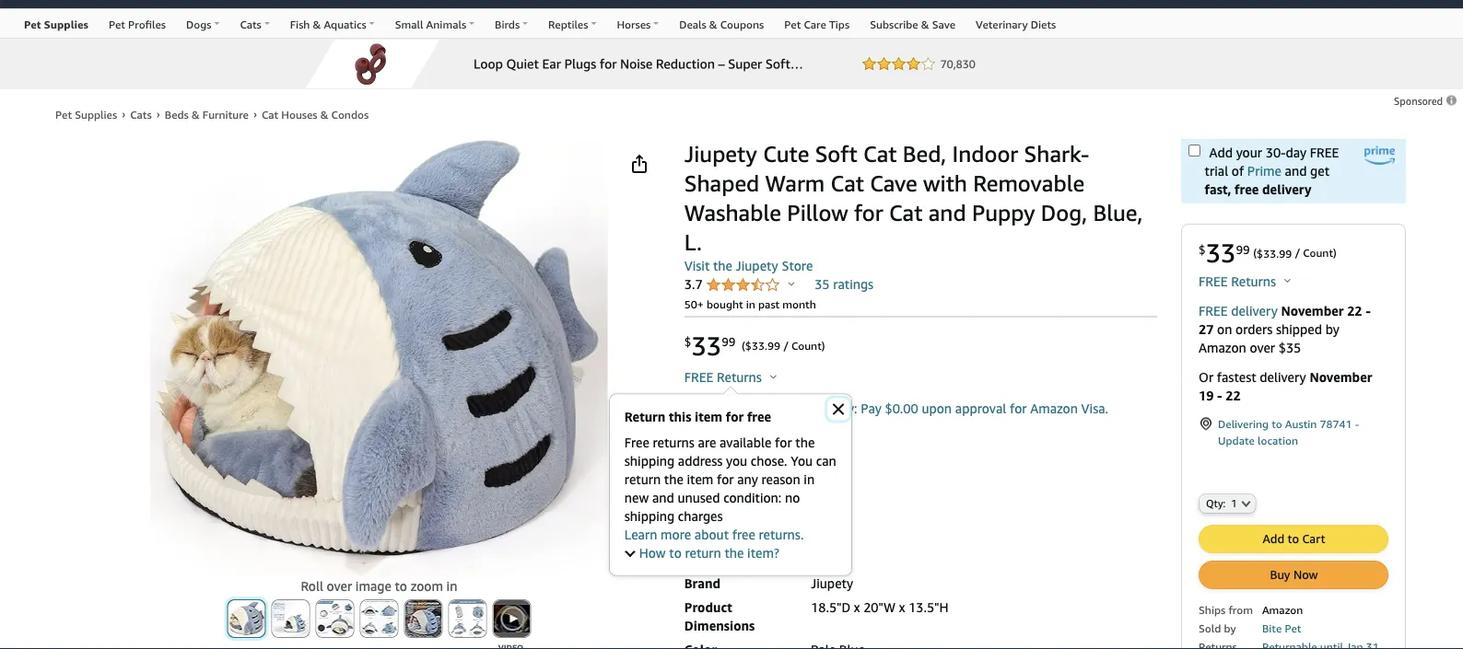 Task type: locate. For each thing, give the bounding box(es) containing it.
product dimensions
[[685, 601, 755, 634]]

address
[[678, 454, 723, 469]]

22 inside november 22 - 27
[[1348, 303, 1363, 318]]

1 horizontal spatial -
[[1356, 418, 1360, 431]]

0 horizontal spatial free returns
[[685, 370, 766, 385]]

0 horizontal spatial $33.99
[[746, 339, 781, 352]]

0 vertical spatial pet supplies link
[[14, 9, 99, 38]]

and inside 'and get fast, free delivery'
[[1286, 164, 1308, 179]]

how to return the item? button
[[625, 544, 780, 563]]

18.5"d
[[811, 601, 851, 616]]

option group
[[679, 459, 1158, 496], [679, 525, 1158, 568]]

return down about
[[685, 546, 722, 561]]

supplies inside "link"
[[44, 18, 88, 31]]

0 horizontal spatial count)
[[792, 339, 826, 352]]

item?
[[748, 546, 780, 561]]

0 vertical spatial add
[[1210, 145, 1233, 160]]

1 horizontal spatial cats link
[[230, 9, 280, 38]]

0 horizontal spatial cats link
[[130, 108, 152, 121]]

free up 'return this item for free'
[[685, 370, 714, 385]]

18.5"d x 20"w x 13.5"h
[[811, 601, 949, 616]]

2 vertical spatial -
[[1356, 418, 1360, 431]]

& right the "fish"
[[313, 18, 321, 31]]

1 vertical spatial return
[[685, 546, 722, 561]]

horses
[[617, 18, 651, 31]]

supplies for pet supplies › cats › beds & furniture › cat houses & condos
[[75, 108, 117, 121]]

and down the day
[[1286, 164, 1308, 179]]

add up trial
[[1210, 145, 1233, 160]]

33
[[1206, 238, 1237, 269], [692, 330, 722, 361]]

1 horizontal spatial cats
[[240, 18, 262, 31]]

pet for pet profiles
[[109, 18, 125, 31]]

1 vertical spatial $33.99
[[746, 339, 781, 352]]

free
[[1235, 182, 1260, 197], [748, 409, 772, 425], [733, 527, 756, 543]]

pet
[[24, 18, 41, 31], [109, 18, 125, 31], [785, 18, 801, 31], [55, 108, 72, 121], [1285, 623, 1302, 636]]

2 › from the left
[[156, 107, 160, 120]]

1 horizontal spatial large
[[773, 470, 807, 485]]

0 vertical spatial item
[[695, 409, 723, 425]]

free down of at top right
[[1235, 182, 1260, 197]]

to for delivering
[[1272, 418, 1283, 431]]

cats link inside navigation "navigation"
[[230, 9, 280, 38]]

the up unused
[[664, 472, 684, 487]]

and get fast, free delivery
[[1205, 164, 1330, 197]]

0 vertical spatial free returns
[[1199, 274, 1280, 289]]

$ 33 99 ( $33.99 / count) down "50+ bought in past month"
[[685, 330, 826, 361]]

0 vertical spatial option group
[[679, 459, 1158, 496]]

free returns button up "free delivery" link
[[1199, 272, 1292, 291]]

count)
[[1304, 247, 1337, 260], [792, 339, 826, 352]]

to down more
[[670, 546, 682, 561]]

count) up november 22 - 27
[[1304, 247, 1337, 260]]

and inside free returns are available for the shipping address you chose. you can return the item for any reason in new and unused condition: no shipping charges learn more about free returns.
[[653, 490, 675, 506]]

free down pale
[[733, 527, 756, 543]]

1 vertical spatial cats link
[[130, 108, 152, 121]]

$35
[[1279, 340, 1302, 355]]

cat left houses
[[262, 108, 279, 121]]

subscribe & save
[[870, 18, 956, 31]]

over right roll
[[327, 580, 352, 595]]

pet inside "link"
[[24, 18, 41, 31]]

1 horizontal spatial free returns
[[1199, 274, 1280, 289]]

& left save
[[922, 18, 930, 31]]

cat up cave
[[864, 141, 897, 167]]

large right size: at the left bottom of page
[[717, 438, 751, 454]]

0 vertical spatial $33.99
[[1258, 247, 1293, 260]]

78741
[[1321, 418, 1353, 431]]

amazon inside on orders shipped by amazon over $35
[[1199, 340, 1247, 355]]

- inside november 22 - 27
[[1366, 303, 1372, 318]]

2 shipping from the top
[[625, 509, 675, 524]]

about
[[695, 527, 729, 543]]

1 vertical spatial $ 33 99 ( $33.99 / count)
[[685, 330, 826, 361]]

1 vertical spatial 99
[[722, 335, 736, 349]]

large down you
[[773, 470, 807, 485]]

to left cart
[[1288, 532, 1300, 547]]

free
[[625, 435, 650, 450]]

in right zoom
[[447, 580, 458, 595]]

by right sold
[[1225, 623, 1237, 636]]

delivery
[[1263, 182, 1312, 197], [1232, 303, 1278, 318], [1260, 370, 1307, 385]]

1 horizontal spatial /
[[1296, 247, 1301, 260]]

upon
[[922, 401, 952, 417]]

the
[[713, 259, 733, 274], [796, 435, 815, 450], [664, 472, 684, 487], [725, 546, 744, 561]]

0 horizontal spatial 22
[[1226, 388, 1242, 403]]

and right new
[[653, 490, 675, 506]]

0 vertical spatial -
[[1366, 303, 1372, 318]]

returns
[[653, 435, 695, 450]]

0 vertical spatial and
[[1286, 164, 1308, 179]]

1 horizontal spatial 99
[[1237, 242, 1251, 257]]

item up are
[[695, 409, 723, 425]]

0 vertical spatial count)
[[1304, 247, 1337, 260]]

buy
[[1271, 568, 1291, 583]]

1 vertical spatial over
[[327, 580, 352, 595]]

in down you
[[804, 472, 815, 487]]

1 vertical spatial shipping
[[625, 509, 675, 524]]

and down with
[[929, 200, 967, 226]]

amazon down on
[[1199, 340, 1247, 355]]

free delivery
[[1199, 303, 1278, 318]]

popover image up $60
[[771, 375, 777, 379]]

1 vertical spatial in
[[804, 472, 815, 487]]

deals & coupons
[[680, 18, 764, 31]]

free returns button up get
[[685, 369, 777, 387]]

$ down "fast,"
[[1199, 242, 1206, 257]]

0 horizontal spatial 99
[[722, 335, 736, 349]]

jiupety up '3.7' button at top
[[736, 259, 779, 274]]

amazon inside ships from amazon sold by
[[1263, 604, 1304, 617]]

99 up free delivery
[[1237, 242, 1251, 257]]

1 vertical spatial popover image
[[771, 375, 777, 379]]

1 horizontal spatial returns
[[1232, 274, 1277, 289]]

beds & furniture link
[[165, 108, 249, 121]]

22
[[1348, 303, 1363, 318], [1226, 388, 1242, 403]]

1 horizontal spatial amazon
[[1199, 340, 1247, 355]]

return this item for free
[[625, 409, 772, 425]]

austin
[[1286, 418, 1318, 431]]

/ down month
[[784, 339, 789, 352]]

33 up "free delivery" link
[[1206, 238, 1237, 269]]

option group containing medium
[[679, 459, 1158, 496]]

& for subscribe
[[922, 18, 930, 31]]

the inside dropdown button
[[725, 546, 744, 561]]

bite
[[1263, 623, 1283, 636]]

reptiles
[[549, 18, 589, 31]]

1 horizontal spatial (
[[1254, 247, 1258, 260]]

past
[[759, 298, 780, 311]]

can
[[817, 454, 837, 469]]

learn
[[625, 527, 658, 543]]

return inside free returns are available for the shipping address you chose. you can return the item for any reason in new and unused condition: no shipping charges learn more about free returns.
[[625, 472, 661, 487]]

jiupety up 18.5"d
[[811, 577, 854, 592]]

cats right dogs link
[[240, 18, 262, 31]]

99 down bought
[[722, 335, 736, 349]]

to up location
[[1272, 418, 1283, 431]]

0 horizontal spatial return
[[625, 472, 661, 487]]

0 vertical spatial jiupety
[[685, 141, 758, 167]]

birds
[[495, 18, 520, 31]]

Add to Cart submit
[[1200, 526, 1388, 553]]

/ up november 22 - 27
[[1296, 247, 1301, 260]]

x right 20"w
[[899, 601, 906, 616]]

0 horizontal spatial free returns button
[[685, 369, 777, 387]]

1 vertical spatial and
[[929, 200, 967, 226]]

2 horizontal spatial in
[[804, 472, 815, 487]]

shipping up learn
[[625, 509, 675, 524]]

pet supplies link left beds
[[55, 108, 117, 121]]

1 horizontal spatial free returns button
[[1199, 272, 1292, 291]]

free returns up get
[[685, 370, 766, 385]]

None submit
[[228, 601, 265, 638], [272, 601, 309, 638], [317, 601, 353, 638], [361, 601, 398, 638], [405, 601, 442, 638], [449, 601, 486, 638], [494, 601, 530, 638], [228, 601, 265, 638], [272, 601, 309, 638], [317, 601, 353, 638], [361, 601, 398, 638], [405, 601, 442, 638], [449, 601, 486, 638], [494, 601, 530, 638]]

0 vertical spatial amazon
[[1199, 340, 1247, 355]]

$0.00
[[885, 401, 919, 417]]

1 x from the left
[[854, 601, 861, 616]]

and inside jiupety cute soft cat bed, indoor shark- shaped warm cat cave with removable washable pillow for cat and puppy dog, blue, l. visit the jiupety store
[[929, 200, 967, 226]]

free inside add your 30-day free trial of
[[1311, 145, 1340, 160]]

free up 27
[[1199, 303, 1228, 318]]

fast,
[[1205, 182, 1232, 197]]

store
[[782, 259, 813, 274]]

1 vertical spatial returns
[[717, 370, 762, 385]]

2 horizontal spatial amazon
[[1263, 604, 1304, 617]]

1 vertical spatial amazon
[[1031, 401, 1079, 417]]

popover image down the store
[[789, 282, 795, 286]]

by right shipped
[[1326, 322, 1340, 337]]

$33.99 up popover icon
[[1258, 247, 1293, 260]]

$33.99 down past
[[746, 339, 781, 352]]

november up 78741
[[1310, 370, 1373, 385]]

delivery down $35
[[1260, 370, 1307, 385]]

33 down 50+
[[692, 330, 722, 361]]

1 vertical spatial by
[[1225, 623, 1237, 636]]

in
[[746, 298, 756, 311], [804, 472, 815, 487], [447, 580, 458, 595]]

trial
[[1205, 164, 1229, 179]]

are
[[698, 435, 717, 450]]

1 horizontal spatial $
[[1199, 242, 1206, 257]]

to inside delivering to austin 78741 - update location
[[1272, 418, 1283, 431]]

bed,
[[903, 141, 947, 167]]

pale
[[725, 505, 751, 520]]

ships
[[1199, 604, 1226, 617]]

0 vertical spatial cats link
[[230, 9, 280, 38]]

2 horizontal spatial and
[[1286, 164, 1308, 179]]

november for november 22 - 27
[[1282, 303, 1345, 318]]

close image
[[833, 404, 844, 415]]

1 horizontal spatial popover image
[[789, 282, 795, 286]]

0 horizontal spatial and
[[653, 490, 675, 506]]

furniture
[[203, 108, 249, 121]]

cat
[[262, 108, 279, 121], [864, 141, 897, 167], [831, 170, 865, 197], [890, 200, 923, 226]]

option group up 13.5"h
[[679, 525, 1158, 568]]

veterinary diets link
[[966, 9, 1067, 38]]

0 vertical spatial return
[[625, 472, 661, 487]]

0 vertical spatial shipping
[[625, 454, 675, 469]]

0 horizontal spatial 33
[[692, 330, 722, 361]]

in left past
[[746, 298, 756, 311]]

2 vertical spatial free
[[733, 527, 756, 543]]

Buy Now submit
[[1200, 562, 1388, 589]]

large inside button
[[773, 470, 807, 485]]

free inside 'and get fast, free delivery'
[[1235, 182, 1260, 197]]

0 horizontal spatial popover image
[[771, 375, 777, 379]]

cats inside navigation "navigation"
[[240, 18, 262, 31]]

27
[[1199, 322, 1214, 337]]

coupons
[[721, 18, 764, 31]]

zoom
[[411, 580, 443, 595]]

0 vertical spatial november
[[1282, 303, 1345, 318]]

return up new
[[625, 472, 661, 487]]

november up shipped
[[1282, 303, 1345, 318]]

1 vertical spatial option group
[[679, 525, 1158, 568]]

1 vertical spatial cats
[[130, 108, 152, 121]]

1 vertical spatial free returns button
[[685, 369, 777, 387]]

x left 20"w
[[854, 601, 861, 616]]

1 › from the left
[[122, 107, 126, 120]]

1 vertical spatial 33
[[692, 330, 722, 361]]

more
[[661, 527, 692, 543]]

pet supplies link left the pet profiles
[[14, 9, 99, 38]]

add up buy
[[1263, 532, 1285, 547]]

returns up get
[[717, 370, 762, 385]]

cat houses & condos link
[[262, 108, 369, 121]]

supplies left the pet profiles
[[44, 18, 88, 31]]

free up "free delivery" link
[[1199, 274, 1228, 289]]

1 horizontal spatial 22
[[1348, 303, 1363, 318]]

pet supplies link for beds & furniture link
[[55, 108, 117, 121]]

brand
[[685, 577, 721, 592]]

50+ bought in past month
[[685, 298, 817, 311]]

supplies
[[44, 18, 88, 31], [75, 108, 117, 121]]

1 vertical spatial delivery
[[1232, 303, 1278, 318]]

free for the rightmost free returns button
[[1199, 274, 1228, 289]]

jiupety for jiupety cute soft cat bed, indoor shark- shaped warm cat cave with removable washable pillow for cat and puppy dog, blue, l. visit the jiupety store
[[685, 141, 758, 167]]

0 horizontal spatial x
[[854, 601, 861, 616]]

1 option group from the top
[[679, 459, 1158, 496]]

pet supplies link for fish & aquatics link
[[14, 9, 99, 38]]

sponsored link
[[1395, 92, 1459, 111]]

cute
[[763, 141, 810, 167]]

- inside november 19 - 22
[[1218, 388, 1223, 403]]

add inside add your 30-day free trial of
[[1210, 145, 1233, 160]]

0 horizontal spatial $ 33 99 ( $33.99 / count)
[[685, 330, 826, 361]]

0 horizontal spatial add
[[1210, 145, 1233, 160]]

jiupety for jiupety
[[811, 577, 854, 592]]

1 horizontal spatial in
[[746, 298, 756, 311]]

1 horizontal spatial and
[[929, 200, 967, 226]]

returns
[[1232, 274, 1277, 289], [717, 370, 762, 385]]

supplies inside pet supplies › cats › beds & furniture › cat houses & condos
[[75, 108, 117, 121]]

get
[[1311, 164, 1330, 179]]

shipping down free
[[625, 454, 675, 469]]

free returns up "free delivery" link
[[1199, 274, 1280, 289]]

option group down the get $60 off instantly: pay $0.00 upon approval for  amazon visa.
[[679, 459, 1158, 496]]

2 option group from the top
[[679, 525, 1158, 568]]

to inside dropdown button
[[670, 546, 682, 561]]

the right visit
[[713, 259, 733, 274]]

2 vertical spatial and
[[653, 490, 675, 506]]

- for 22
[[1366, 303, 1372, 318]]

0 vertical spatial cats
[[240, 18, 262, 31]]

visit the jiupety store link
[[685, 259, 813, 274]]

over
[[1250, 340, 1276, 355], [327, 580, 352, 595]]

the down learn more about free returns. link on the bottom of page
[[725, 546, 744, 561]]

count) down month
[[792, 339, 826, 352]]

supplies left beds
[[75, 108, 117, 121]]

22 inside november 19 - 22
[[1226, 388, 1242, 403]]

add
[[1210, 145, 1233, 160], [1263, 532, 1285, 547]]

over down orders
[[1250, 340, 1276, 355]]

0 horizontal spatial returns
[[717, 370, 762, 385]]

0 horizontal spatial (
[[742, 339, 746, 352]]

1 vertical spatial pet supplies link
[[55, 108, 117, 121]]

1 vertical spatial large
[[773, 470, 807, 485]]

free up available
[[748, 409, 772, 425]]

( down "50+ bought in past month"
[[742, 339, 746, 352]]

pet care tips
[[785, 18, 850, 31]]

delivery up orders
[[1232, 303, 1278, 318]]

jiupety up shaped
[[685, 141, 758, 167]]

get
[[734, 401, 754, 417]]

this
[[669, 409, 692, 425]]

0 vertical spatial supplies
[[44, 18, 88, 31]]

item down the address
[[687, 472, 714, 487]]

cats left beds
[[130, 108, 152, 121]]

0 horizontal spatial ›
[[122, 107, 126, 120]]

( up "free delivery" link
[[1254, 247, 1258, 260]]

popover image inside free returns button
[[771, 375, 777, 379]]

dogs link
[[176, 9, 230, 38]]

for down cave
[[854, 200, 884, 226]]

1 vertical spatial november
[[1310, 370, 1373, 385]]

1 horizontal spatial x
[[899, 601, 906, 616]]

$ 33 99 ( $33.99 / count) up popover icon
[[1199, 238, 1337, 269]]

cat inside pet supplies › cats › beds & furniture › cat houses & condos
[[262, 108, 279, 121]]

1 vertical spatial add
[[1263, 532, 1285, 547]]

amazon up the bite pet link
[[1263, 604, 1304, 617]]

pet supplies › cats › beds & furniture › cat houses & condos
[[55, 107, 369, 121]]

pet for pet care tips
[[785, 18, 801, 31]]

delivery down prime link
[[1263, 182, 1312, 197]]

/
[[1296, 247, 1301, 260], [784, 339, 789, 352]]

-
[[1366, 303, 1372, 318], [1218, 388, 1223, 403], [1356, 418, 1360, 431]]

1 horizontal spatial by
[[1326, 322, 1340, 337]]

diets
[[1031, 18, 1057, 31]]

returns up "free delivery" link
[[1232, 274, 1277, 289]]

0 horizontal spatial by
[[1225, 623, 1237, 636]]

popover image
[[789, 282, 795, 286], [771, 375, 777, 379]]

to
[[1272, 418, 1283, 431], [1288, 532, 1300, 547], [670, 546, 682, 561], [395, 580, 407, 595]]

amazon left visa.
[[1031, 401, 1079, 417]]

$ down 50+
[[685, 335, 692, 349]]

0 horizontal spatial -
[[1218, 388, 1223, 403]]

november inside november 22 - 27
[[1282, 303, 1345, 318]]

by inside on orders shipped by amazon over $35
[[1326, 322, 1340, 337]]

0 vertical spatial delivery
[[1263, 182, 1312, 197]]

pet inside 'link'
[[109, 18, 125, 31]]

for up available
[[726, 409, 744, 425]]

$60
[[758, 401, 780, 417]]

& right deals
[[710, 18, 718, 31]]

0 horizontal spatial cats
[[130, 108, 152, 121]]

1 horizontal spatial over
[[1250, 340, 1276, 355]]

0 vertical spatial large
[[717, 438, 751, 454]]

pet for pet supplies
[[24, 18, 41, 31]]

option group for color: pale blue
[[679, 525, 1158, 568]]

light grey image
[[686, 530, 719, 563]]

how
[[640, 546, 666, 561]]

0 horizontal spatial /
[[784, 339, 789, 352]]

day
[[1286, 145, 1307, 160]]

november inside november 19 - 22
[[1310, 370, 1373, 385]]

None checkbox
[[1189, 145, 1201, 157]]

3 › from the left
[[253, 107, 257, 120]]

subscribe
[[870, 18, 919, 31]]

free up get
[[1311, 145, 1340, 160]]

cats link left the "fish"
[[230, 9, 280, 38]]

ships from amazon sold by
[[1199, 604, 1304, 636]]

dogs
[[186, 18, 211, 31]]

cats link left beds
[[130, 108, 152, 121]]

the up you
[[796, 435, 815, 450]]

expand image
[[625, 547, 636, 558]]

35 ratings
[[815, 277, 874, 292]]



Task type: describe. For each thing, give the bounding box(es) containing it.
fish & aquatics link
[[280, 9, 385, 38]]

cat down cave
[[890, 200, 923, 226]]

cats inside pet supplies › cats › beds & furniture › cat houses & condos
[[130, 108, 152, 121]]

free delivery link
[[1199, 303, 1278, 318]]

pillow
[[787, 200, 849, 226]]

you
[[791, 454, 813, 469]]

0 vertical spatial 33
[[1206, 238, 1237, 269]]

35 ratings link
[[815, 277, 874, 292]]

13.5"h
[[909, 601, 949, 616]]

on
[[1218, 322, 1233, 337]]

month
[[783, 298, 817, 311]]

now
[[1294, 568, 1319, 583]]

2 vertical spatial delivery
[[1260, 370, 1307, 385]]

or fastest delivery
[[1199, 370, 1310, 385]]

add your 30-day free trial of
[[1205, 145, 1340, 179]]

add for add to cart
[[1263, 532, 1285, 547]]

november for november 19 - 22
[[1310, 370, 1373, 385]]

to for add
[[1288, 532, 1300, 547]]

shaped
[[685, 170, 760, 197]]

beds
[[165, 108, 189, 121]]

1 horizontal spatial count)
[[1304, 247, 1337, 260]]

color:
[[687, 505, 721, 520]]

leave feedback on sponsored ad element
[[1395, 95, 1459, 107]]

the inside jiupety cute soft cat bed, indoor shark- shaped warm cat cave with removable washable pillow for cat and puppy dog, blue, l. visit the jiupety store
[[713, 259, 733, 274]]

popover image inside '3.7' button
[[789, 282, 795, 286]]

0 horizontal spatial $
[[685, 335, 692, 349]]

no
[[785, 490, 800, 506]]

1 vertical spatial (
[[742, 339, 746, 352]]

1 shipping from the top
[[625, 454, 675, 469]]

1 horizontal spatial $33.99
[[1258, 247, 1293, 260]]

delivery inside 'and get fast, free delivery'
[[1263, 182, 1312, 197]]

color: pale blue
[[687, 505, 781, 520]]

& for deals
[[710, 18, 718, 31]]

new
[[625, 490, 649, 506]]

pet supplies
[[24, 18, 88, 31]]

birds link
[[485, 9, 538, 38]]

0 horizontal spatial over
[[327, 580, 352, 595]]

learn more about free returns. link
[[625, 527, 804, 543]]

tips
[[830, 18, 850, 31]]

delivering to austin 78741 - update location
[[1219, 418, 1360, 448]]

by inside ships from amazon sold by
[[1225, 623, 1237, 636]]

option group for size: large
[[679, 459, 1158, 496]]

from
[[1229, 604, 1254, 617]]

ratings
[[834, 277, 874, 292]]

of
[[1232, 164, 1245, 179]]

20"w
[[864, 601, 896, 616]]

1 vertical spatial count)
[[792, 339, 826, 352]]

19
[[1199, 388, 1214, 403]]

buy now
[[1271, 568, 1319, 583]]

navigation navigation
[[0, 0, 1464, 39]]

with
[[924, 170, 968, 197]]

& right houses
[[320, 108, 329, 121]]

add for add your 30-day free trial of
[[1210, 145, 1233, 160]]

instantly:
[[804, 401, 858, 417]]

l.
[[685, 229, 702, 256]]

dog,
[[1041, 200, 1088, 226]]

2 x from the left
[[899, 601, 906, 616]]

amazon prime logo image
[[1365, 146, 1396, 165]]

prime
[[1248, 164, 1282, 179]]

in inside free returns are available for the shipping address you chose. you can return the item for any reason in new and unused condition: no shipping charges learn more about free returns.
[[804, 472, 815, 487]]

- inside delivering to austin 78741 - update location
[[1356, 418, 1360, 431]]

shipped
[[1277, 322, 1323, 337]]

pay
[[861, 401, 882, 417]]

indoor
[[953, 141, 1019, 167]]

or
[[1199, 370, 1214, 385]]

returns.
[[759, 527, 804, 543]]

& right beds
[[192, 108, 200, 121]]

available
[[720, 435, 772, 450]]

qty: 1
[[1207, 498, 1238, 510]]

care
[[804, 18, 827, 31]]

prime link
[[1248, 164, 1282, 179]]

veterinary
[[976, 18, 1028, 31]]

houses
[[281, 108, 318, 121]]

roll over image to zoom in
[[301, 580, 458, 595]]

jiupety cute soft cat bed, indoor shark- shaped warm cat cave with removable washable pillow for cat and puppy dog, blue, l. visit the jiupety store
[[685, 141, 1143, 274]]

pale blue image
[[730, 530, 763, 563]]

popover image
[[1285, 278, 1292, 283]]

shark-
[[1025, 141, 1090, 167]]

small
[[395, 18, 424, 31]]

free for "free delivery" link
[[1199, 303, 1228, 318]]

deals & coupons link
[[669, 9, 775, 38]]

unused
[[678, 490, 720, 506]]

blue
[[754, 505, 781, 520]]

pet profiles
[[109, 18, 166, 31]]

for right the approval
[[1010, 401, 1027, 417]]

0 vertical spatial $
[[1199, 242, 1206, 257]]

product
[[685, 601, 733, 616]]

large button
[[763, 464, 817, 491]]

0 vertical spatial in
[[746, 298, 756, 311]]

you
[[726, 454, 748, 469]]

supplies for pet supplies
[[44, 18, 88, 31]]

2 vertical spatial in
[[447, 580, 458, 595]]

sold
[[1199, 623, 1222, 636]]

bite pet link
[[1263, 623, 1302, 636]]

return inside dropdown button
[[685, 546, 722, 561]]

fastest
[[1218, 370, 1257, 385]]

cat down soft
[[831, 170, 865, 197]]

puppy
[[972, 200, 1036, 226]]

pet care tips link
[[775, 9, 860, 38]]

cave
[[870, 170, 918, 197]]

0 vertical spatial /
[[1296, 247, 1301, 260]]

condos
[[331, 108, 369, 121]]

jiupety cute soft cat bed, indoor shark-shaped warm cat cave with removable washable pillow for cat and puppy dog, blue, l. image
[[150, 139, 608, 578]]

0 vertical spatial (
[[1254, 247, 1258, 260]]

free for the bottom free returns button
[[685, 370, 714, 385]]

small animals
[[395, 18, 467, 31]]

to for how
[[670, 546, 682, 561]]

visa.
[[1082, 401, 1109, 417]]

medium
[[696, 470, 743, 485]]

for up 'chose.'
[[775, 435, 792, 450]]

pet inside pet supplies › cats › beds & furniture › cat houses & condos
[[55, 108, 72, 121]]

1 horizontal spatial $ 33 99 ( $33.99 / count)
[[1199, 238, 1337, 269]]

1 vertical spatial free
[[748, 409, 772, 425]]

to left zoom
[[395, 580, 407, 595]]

returns for the bottom free returns button
[[717, 370, 762, 385]]

bought
[[707, 298, 744, 311]]

subscribe & save link
[[860, 9, 966, 38]]

location
[[1258, 435, 1299, 448]]

free inside free returns are available for the shipping address you chose. you can return the item for any reason in new and unused condition: no shipping charges learn more about free returns.
[[733, 527, 756, 543]]

for inside jiupety cute soft cat bed, indoor shark- shaped warm cat cave with removable washable pillow for cat and puppy dog, blue, l. visit the jiupety store
[[854, 200, 884, 226]]

removable
[[974, 170, 1085, 197]]

off
[[784, 401, 800, 417]]

& for fish
[[313, 18, 321, 31]]

visit
[[685, 259, 710, 274]]

- for 19
[[1218, 388, 1223, 403]]

free returns for the rightmost free returns button
[[1199, 274, 1280, 289]]

3.7 button
[[685, 277, 795, 295]]

for down you
[[717, 472, 734, 487]]

fish
[[290, 18, 310, 31]]

1 vertical spatial jiupety
[[736, 259, 779, 274]]

delivering
[[1219, 418, 1269, 431]]

your
[[1237, 145, 1263, 160]]

small animals link
[[385, 9, 485, 38]]

over inside on orders shipped by amazon over $35
[[1250, 340, 1276, 355]]

returns for the rightmost free returns button
[[1232, 274, 1277, 289]]

get $60 off instantly: pay $0.00 upon approval for  amazon visa.
[[734, 401, 1109, 417]]

item inside free returns are available for the shipping address you chose. you can return the item for any reason in new and unused condition: no shipping charges learn more about free returns.
[[687, 472, 714, 487]]

dropdown image
[[1242, 501, 1252, 508]]

free returns for the bottom free returns button
[[685, 370, 766, 385]]

image
[[356, 580, 392, 595]]



Task type: vqa. For each thing, say whether or not it's contained in the screenshot.
the middle 'on'
no



